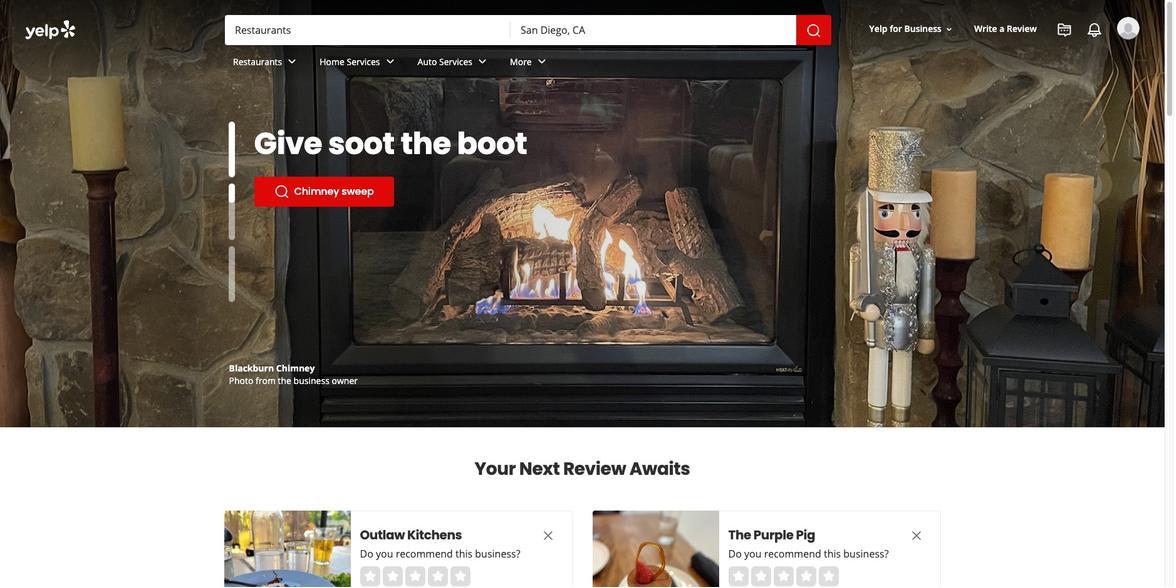 Task type: vqa. For each thing, say whether or not it's contained in the screenshot.
Discounts available on the left
no



Task type: locate. For each thing, give the bounding box(es) containing it.
2 none field from the left
[[521, 23, 787, 37]]

0 horizontal spatial do
[[360, 547, 374, 561]]

24 chevron down v2 image inside more link
[[535, 54, 550, 69]]

chimney right 24 search v2 icon
[[294, 184, 339, 199]]

1 rating element from the left
[[360, 567, 471, 587]]

the
[[401, 123, 451, 165], [278, 375, 292, 387]]

rating element
[[360, 567, 471, 587], [729, 567, 839, 587]]

1 horizontal spatial none field
[[521, 23, 787, 37]]

do you recommend this business?
[[360, 547, 521, 561], [729, 547, 889, 561]]

give
[[254, 123, 322, 165]]

1 horizontal spatial this
[[824, 547, 841, 561]]

restaurants
[[233, 56, 282, 67]]

review
[[1008, 23, 1038, 35], [564, 457, 626, 481]]

0 vertical spatial the
[[401, 123, 451, 165]]

yelp for business button
[[865, 18, 960, 40]]

24 chevron down v2 image
[[475, 54, 490, 69], [535, 54, 550, 69]]

1 horizontal spatial 24 chevron down v2 image
[[535, 54, 550, 69]]

2 recommend from the left
[[765, 547, 822, 561]]

home services
[[320, 56, 380, 67]]

None field
[[235, 23, 501, 37], [521, 23, 787, 37]]

write a review
[[975, 23, 1038, 35]]

0 vertical spatial review
[[1008, 23, 1038, 35]]

1 vertical spatial chimney
[[276, 362, 315, 374]]

services right home
[[347, 56, 380, 67]]

2 rating element from the left
[[729, 567, 839, 587]]

0 horizontal spatial 24 chevron down v2 image
[[285, 54, 300, 69]]

1 horizontal spatial (no rating) image
[[729, 567, 839, 587]]

None radio
[[360, 567, 380, 587], [383, 567, 403, 587], [405, 567, 425, 587], [428, 567, 448, 587], [450, 567, 471, 587], [751, 567, 771, 587], [774, 567, 794, 587], [360, 567, 380, 587], [383, 567, 403, 587], [405, 567, 425, 587], [428, 567, 448, 587], [450, 567, 471, 587], [751, 567, 771, 587], [774, 567, 794, 587]]

blackburn
[[229, 362, 274, 374]]

24 chevron down v2 image
[[285, 54, 300, 69], [383, 54, 398, 69]]

this for the purple pig
[[824, 547, 841, 561]]

chimney up 'business'
[[276, 362, 315, 374]]

(no rating) image
[[360, 567, 471, 587], [729, 567, 839, 587]]

24 chevron down v2 image inside the restaurants link
[[285, 54, 300, 69]]

services right auto
[[439, 56, 473, 67]]

24 chevron down v2 image for home services
[[383, 54, 398, 69]]

chimney
[[294, 184, 339, 199], [276, 362, 315, 374]]

business categories element
[[223, 45, 1140, 81]]

chimney inside 'blackburn chimney photo from the business owner'
[[276, 362, 315, 374]]

recommend for kitchens
[[396, 547, 453, 561]]

1 horizontal spatial review
[[1008, 23, 1038, 35]]

rating element down purple
[[729, 567, 839, 587]]

24 chevron down v2 image for restaurants
[[285, 54, 300, 69]]

2 do you recommend this business? from the left
[[729, 547, 889, 561]]

photo
[[229, 375, 254, 387]]

0 horizontal spatial do you recommend this business?
[[360, 547, 521, 561]]

select slide image
[[229, 122, 235, 178]]

this down "outlaw kitchens" link
[[456, 547, 473, 561]]

0 horizontal spatial this
[[456, 547, 473, 561]]

write a review link
[[970, 18, 1043, 40]]

2 services from the left
[[439, 56, 473, 67]]

business?
[[475, 547, 521, 561], [844, 547, 889, 561]]

this
[[456, 547, 473, 561], [824, 547, 841, 561]]

recommend down pig
[[765, 547, 822, 561]]

this for outlaw kitchens
[[456, 547, 473, 561]]

0 horizontal spatial services
[[347, 56, 380, 67]]

1 horizontal spatial rating element
[[729, 567, 839, 587]]

1 24 chevron down v2 image from the left
[[475, 54, 490, 69]]

rating element down the outlaw kitchens
[[360, 567, 471, 587]]

recommend
[[396, 547, 453, 561], [765, 547, 822, 561]]

the purple pig
[[729, 527, 816, 544]]

soot
[[329, 123, 395, 165]]

24 chevron down v2 image right auto services
[[475, 54, 490, 69]]

0 horizontal spatial none field
[[235, 23, 501, 37]]

you down outlaw
[[376, 547, 393, 561]]

1 vertical spatial the
[[278, 375, 292, 387]]

do down outlaw
[[360, 547, 374, 561]]

chimney sweep
[[294, 184, 374, 199]]

2 (no rating) image from the left
[[729, 567, 839, 587]]

1 horizontal spatial recommend
[[765, 547, 822, 561]]

1 do you recommend this business? from the left
[[360, 547, 521, 561]]

business? down "outlaw kitchens" link
[[475, 547, 521, 561]]

24 chevron down v2 image right the restaurants
[[285, 54, 300, 69]]

1 24 chevron down v2 image from the left
[[285, 54, 300, 69]]

do you recommend this business? down "outlaw kitchens" link
[[360, 547, 521, 561]]

1 this from the left
[[456, 547, 473, 561]]

review for next
[[564, 457, 626, 481]]

0 horizontal spatial (no rating) image
[[360, 567, 471, 587]]

none field find
[[235, 23, 501, 37]]

2 24 chevron down v2 image from the left
[[383, 54, 398, 69]]

write
[[975, 23, 998, 35]]

24 chevron down v2 image right more
[[535, 54, 550, 69]]

Near text field
[[521, 23, 787, 37]]

(no rating) image for kitchens
[[360, 567, 471, 587]]

24 chevron down v2 image for auto services
[[475, 54, 490, 69]]

1 services from the left
[[347, 56, 380, 67]]

1 horizontal spatial do
[[729, 547, 742, 561]]

for
[[890, 23, 903, 35]]

2 do from the left
[[729, 547, 742, 561]]

review inside the write a review link
[[1008, 23, 1038, 35]]

None search field
[[0, 0, 1165, 93], [225, 15, 834, 45], [0, 0, 1165, 93], [225, 15, 834, 45]]

none field up business categories element on the top of page
[[521, 23, 787, 37]]

0 horizontal spatial review
[[564, 457, 626, 481]]

(no rating) image for purple
[[729, 567, 839, 587]]

0 horizontal spatial business?
[[475, 547, 521, 561]]

services inside 'link'
[[347, 56, 380, 67]]

None radio
[[729, 567, 749, 587], [796, 567, 817, 587], [819, 567, 839, 587], [729, 567, 749, 587], [796, 567, 817, 587], [819, 567, 839, 587]]

business? down the purple pig link
[[844, 547, 889, 561]]

0 vertical spatial chimney
[[294, 184, 339, 199]]

2 business? from the left
[[844, 547, 889, 561]]

1 you from the left
[[376, 547, 393, 561]]

1 horizontal spatial business?
[[844, 547, 889, 561]]

24 chevron down v2 image inside home services 'link'
[[383, 54, 398, 69]]

next
[[520, 457, 560, 481]]

0 horizontal spatial rating element
[[360, 567, 471, 587]]

business
[[905, 23, 942, 35]]

24 chevron down v2 image inside auto services link
[[475, 54, 490, 69]]

recommend for purple
[[765, 547, 822, 561]]

services
[[347, 56, 380, 67], [439, 56, 473, 67]]

rating element for purple
[[729, 567, 839, 587]]

1 horizontal spatial 24 chevron down v2 image
[[383, 54, 398, 69]]

review right a
[[1008, 23, 1038, 35]]

auto services link
[[408, 45, 500, 81]]

2 you from the left
[[745, 547, 762, 561]]

1 recommend from the left
[[396, 547, 453, 561]]

do down the
[[729, 547, 742, 561]]

business
[[294, 375, 330, 387]]

1 horizontal spatial do you recommend this business?
[[729, 547, 889, 561]]

review for a
[[1008, 23, 1038, 35]]

do
[[360, 547, 374, 561], [729, 547, 742, 561]]

(no rating) image down the outlaw kitchens
[[360, 567, 471, 587]]

24 chevron down v2 image left auto
[[383, 54, 398, 69]]

1 horizontal spatial services
[[439, 56, 473, 67]]

1 horizontal spatial you
[[745, 547, 762, 561]]

recommend down kitchens on the bottom of page
[[396, 547, 453, 561]]

you
[[376, 547, 393, 561], [745, 547, 762, 561]]

0 horizontal spatial recommend
[[396, 547, 453, 561]]

0 horizontal spatial you
[[376, 547, 393, 561]]

none field up home services 'link'
[[235, 23, 501, 37]]

1 business? from the left
[[475, 547, 521, 561]]

the inside 'blackburn chimney photo from the business owner'
[[278, 375, 292, 387]]

2 24 chevron down v2 image from the left
[[535, 54, 550, 69]]

you for the
[[745, 547, 762, 561]]

give soot the boot
[[254, 123, 527, 165]]

the purple pig link
[[729, 527, 886, 544]]

2 this from the left
[[824, 547, 841, 561]]

purple
[[754, 527, 794, 544]]

1 (no rating) image from the left
[[360, 567, 471, 587]]

1 horizontal spatial the
[[401, 123, 451, 165]]

0 horizontal spatial the
[[278, 375, 292, 387]]

1 vertical spatial review
[[564, 457, 626, 481]]

blackburn chimney photo from the business owner
[[229, 362, 358, 387]]

this down the purple pig link
[[824, 547, 841, 561]]

you down the
[[745, 547, 762, 561]]

do you recommend this business? down the purple pig link
[[729, 547, 889, 561]]

1 none field from the left
[[235, 23, 501, 37]]

1 do from the left
[[360, 547, 374, 561]]

review right next
[[564, 457, 626, 481]]

0 horizontal spatial 24 chevron down v2 image
[[475, 54, 490, 69]]

sweep
[[342, 184, 374, 199]]

(no rating) image down purple
[[729, 567, 839, 587]]



Task type: describe. For each thing, give the bounding box(es) containing it.
24 search v2 image
[[274, 184, 289, 199]]

services for auto services
[[439, 56, 473, 67]]

rating element for kitchens
[[360, 567, 471, 587]]

owner
[[332, 375, 358, 387]]

chimney inside the chimney sweep link
[[294, 184, 339, 199]]

do for the purple pig
[[729, 547, 742, 561]]

explore banner section banner
[[0, 0, 1165, 428]]

do you recommend this business? for the purple pig
[[729, 547, 889, 561]]

photo of outlaw kitchens image
[[224, 511, 351, 587]]

pig
[[797, 527, 816, 544]]

services for home services
[[347, 56, 380, 67]]

auto
[[418, 56, 437, 67]]

boot
[[457, 123, 527, 165]]

business? for the purple pig
[[844, 547, 889, 561]]

kitchens
[[408, 527, 462, 544]]

user actions element
[[860, 16, 1158, 93]]

do you recommend this business? for outlaw kitchens
[[360, 547, 521, 561]]

outlaw kitchens link
[[360, 527, 517, 544]]

a
[[1000, 23, 1005, 35]]

noah l. image
[[1118, 17, 1140, 39]]

24 chevron down v2 image for more
[[535, 54, 550, 69]]

yelp
[[870, 23, 888, 35]]

outlaw kitchens
[[360, 527, 462, 544]]

dismiss card image
[[909, 528, 924, 543]]

dismiss card image
[[541, 528, 556, 543]]

from
[[256, 375, 276, 387]]

you for outlaw
[[376, 547, 393, 561]]

home
[[320, 56, 345, 67]]

more
[[510, 56, 532, 67]]

chimney sweep link
[[254, 177, 394, 207]]

your
[[475, 457, 516, 481]]

auto services
[[418, 56, 473, 67]]

do for outlaw kitchens
[[360, 547, 374, 561]]

search image
[[807, 23, 822, 38]]

notifications image
[[1088, 23, 1103, 38]]

Find text field
[[235, 23, 501, 37]]

more link
[[500, 45, 560, 81]]

blackburn chimney link
[[229, 362, 315, 374]]

business? for outlaw kitchens
[[475, 547, 521, 561]]

your next review awaits
[[475, 457, 691, 481]]

photo of the purple pig image
[[593, 511, 719, 587]]

projects image
[[1058, 23, 1073, 38]]

restaurants link
[[223, 45, 310, 81]]

none field near
[[521, 23, 787, 37]]

16 chevron down v2 image
[[945, 24, 955, 34]]

outlaw
[[360, 527, 405, 544]]

the
[[729, 527, 752, 544]]

awaits
[[630, 457, 691, 481]]

home services link
[[310, 45, 408, 81]]

yelp for business
[[870, 23, 942, 35]]



